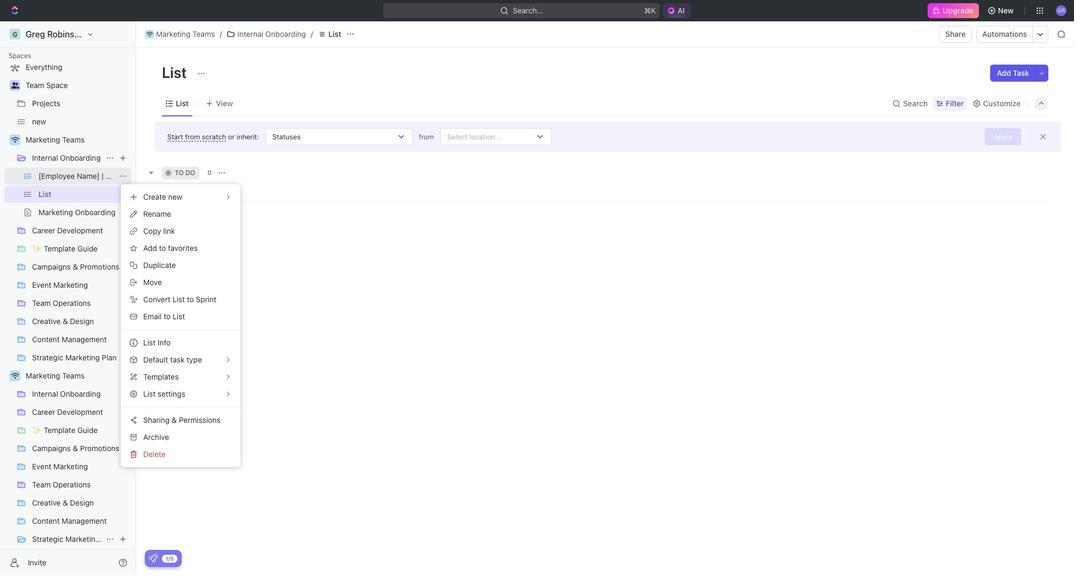 Task type: locate. For each thing, give the bounding box(es) containing it.
upgrade link
[[928, 3, 979, 18]]

inherit:
[[237, 132, 259, 141]]

1 horizontal spatial internal onboarding
[[237, 29, 306, 38]]

search
[[903, 99, 928, 108]]

move link
[[125, 274, 236, 291]]

to right email
[[164, 312, 171, 321]]

list inside list info link
[[143, 338, 156, 347]]

0 vertical spatial list link
[[315, 28, 344, 41]]

teams for the middle marketing teams "link"
[[62, 135, 85, 144]]

templates link
[[125, 369, 236, 386]]

upgrade
[[943, 6, 974, 15]]

1 horizontal spatial internal
[[237, 29, 263, 38]]

internal inside tree
[[32, 153, 58, 163]]

0 horizontal spatial internal onboarding
[[32, 153, 101, 163]]

2 wifi image from the top
[[11, 373, 19, 380]]

1 vertical spatial internal onboarding
[[32, 153, 101, 163]]

1 vertical spatial internal
[[32, 153, 58, 163]]

teams
[[193, 29, 215, 38], [62, 135, 85, 144], [62, 372, 85, 381]]

to up duplicate
[[159, 244, 166, 253]]

0
[[207, 169, 212, 177]]

copy link link
[[125, 223, 236, 240]]

1 vertical spatial marketing teams
[[26, 135, 85, 144]]

default task type button
[[125, 352, 236, 369]]

list settings link
[[125, 386, 236, 403]]

info
[[158, 338, 171, 347]]

/
[[220, 29, 222, 38], [311, 29, 313, 38]]

customize
[[983, 99, 1021, 108]]

create new button
[[125, 189, 236, 206]]

start from scratch link
[[167, 132, 226, 141]]

email to list link
[[125, 308, 236, 326]]

0 vertical spatial add
[[997, 68, 1011, 78]]

move
[[143, 278, 162, 287]]

1 horizontal spatial internal onboarding link
[[224, 28, 309, 41]]

rename
[[143, 210, 171, 219]]

0 horizontal spatial /
[[220, 29, 222, 38]]

team space link
[[26, 77, 129, 94]]

convert
[[143, 295, 171, 304]]

spaces
[[9, 52, 31, 60]]

sprint
[[196, 295, 217, 304]]

create
[[143, 192, 166, 202]]

0 vertical spatial onboarding
[[265, 29, 306, 38]]

1 wifi image from the top
[[11, 137, 19, 143]]

0 vertical spatial wifi image
[[11, 137, 19, 143]]

1 horizontal spatial onboarding
[[265, 29, 306, 38]]

new
[[168, 192, 182, 202]]

1 vertical spatial teams
[[62, 135, 85, 144]]

sharing & permissions
[[143, 416, 221, 425]]

add inside button
[[997, 68, 1011, 78]]

do
[[185, 169, 195, 177]]

templates button
[[125, 369, 236, 386]]

task
[[1013, 68, 1030, 78]]

marketing teams link
[[143, 28, 218, 41], [26, 132, 129, 149], [26, 368, 129, 385]]

internal onboarding
[[237, 29, 306, 38], [32, 153, 101, 163]]

create new
[[143, 192, 182, 202]]

1 vertical spatial onboarding
[[60, 153, 101, 163]]

1 vertical spatial wifi image
[[11, 373, 19, 380]]

to
[[175, 169, 184, 177], [159, 244, 166, 253], [187, 295, 194, 304], [164, 312, 171, 321]]

create new link
[[125, 189, 236, 206]]

add down copy
[[143, 244, 157, 253]]

team
[[26, 81, 44, 90]]

onboarding checklist button image
[[149, 555, 158, 563]]

list info
[[143, 338, 171, 347]]

add
[[997, 68, 1011, 78], [143, 244, 157, 253]]

2 vertical spatial marketing teams
[[26, 372, 85, 381]]

internal
[[237, 29, 263, 38], [32, 153, 58, 163]]

copy
[[143, 227, 161, 236]]

0 horizontal spatial onboarding
[[60, 153, 101, 163]]

0 horizontal spatial internal onboarding link
[[32, 150, 102, 167]]

convert list to sprint
[[143, 295, 217, 304]]

rename link
[[125, 206, 236, 223]]

onboarding
[[265, 29, 306, 38], [60, 153, 101, 163]]

1 horizontal spatial /
[[311, 29, 313, 38]]

0 horizontal spatial add
[[143, 244, 157, 253]]

automations button
[[977, 26, 1033, 42]]

add for add to favorites
[[143, 244, 157, 253]]

copy link
[[143, 227, 175, 236]]

1 vertical spatial list link
[[174, 96, 189, 111]]

list settings button
[[125, 386, 236, 403]]

marketing teams
[[156, 29, 215, 38], [26, 135, 85, 144], [26, 372, 85, 381]]

marketing
[[156, 29, 191, 38], [26, 135, 60, 144], [26, 372, 60, 381], [65, 535, 100, 544]]

default task type
[[143, 355, 202, 365]]

wifi image
[[146, 32, 153, 37]]

list info link
[[125, 335, 236, 352]]

list inside the email to list link
[[173, 312, 185, 321]]

add task button
[[991, 65, 1036, 82]]

strategic marketing plan
[[32, 535, 117, 544]]

0 vertical spatial internal onboarding link
[[224, 28, 309, 41]]

strategic marketing plan link
[[32, 531, 117, 548]]

tree containing team space
[[4, 59, 132, 576]]

1 vertical spatial add
[[143, 244, 157, 253]]

0 vertical spatial internal
[[237, 29, 263, 38]]

link
[[163, 227, 175, 236]]

marketing teams for the middle marketing teams "link"
[[26, 135, 85, 144]]

add left task
[[997, 68, 1011, 78]]

start from scratch or inherit:
[[167, 132, 259, 141]]

automations
[[983, 29, 1027, 38]]

0 horizontal spatial internal
[[32, 153, 58, 163]]

to left "sprint"
[[187, 295, 194, 304]]

tree
[[4, 59, 132, 576]]

list
[[329, 29, 341, 38], [162, 64, 190, 81], [176, 99, 189, 108], [173, 295, 185, 304], [173, 312, 185, 321], [143, 338, 156, 347], [143, 390, 156, 399]]

wifi image
[[11, 137, 19, 143], [11, 373, 19, 380]]

2 vertical spatial teams
[[62, 372, 85, 381]]

search button
[[889, 96, 931, 111]]

type
[[187, 355, 202, 365]]

teams for bottommost marketing teams "link"
[[62, 372, 85, 381]]

1 horizontal spatial add
[[997, 68, 1011, 78]]

list settings
[[143, 390, 185, 399]]

archive
[[143, 433, 169, 442]]

favorites
[[168, 244, 198, 253]]

0 horizontal spatial list link
[[174, 96, 189, 111]]

permissions
[[179, 416, 221, 425]]

onboarding checklist button element
[[149, 555, 158, 563]]

sharing
[[143, 416, 170, 425]]

internal onboarding link
[[224, 28, 309, 41], [32, 150, 102, 167]]

0 vertical spatial marketing teams
[[156, 29, 215, 38]]

list link
[[315, 28, 344, 41], [174, 96, 189, 111]]

onboarding inside tree
[[60, 153, 101, 163]]



Task type: describe. For each thing, give the bounding box(es) containing it.
to left the 'do'
[[175, 169, 184, 177]]

search...
[[513, 6, 543, 15]]

wifi image for the middle marketing teams "link"
[[11, 137, 19, 143]]

tree inside sidebar navigation
[[4, 59, 132, 576]]

2 / from the left
[[311, 29, 313, 38]]

scratch
[[202, 132, 226, 141]]

2 vertical spatial marketing teams link
[[26, 368, 129, 385]]

⌘k
[[644, 6, 656, 15]]

sharing & permissions link
[[125, 412, 236, 429]]

share
[[946, 29, 966, 38]]

invite
[[28, 558, 46, 567]]

list inside convert list to sprint link
[[173, 295, 185, 304]]

plan
[[102, 535, 117, 544]]

convert list to sprint link
[[125, 291, 236, 308]]

list inside list settings link
[[143, 390, 156, 399]]

0 vertical spatial internal onboarding
[[237, 29, 306, 38]]

1 / from the left
[[220, 29, 222, 38]]

start
[[167, 132, 183, 141]]

email to list
[[143, 312, 185, 321]]

to do
[[175, 169, 195, 177]]

add task
[[997, 68, 1030, 78]]

Task Name text field
[[192, 182, 504, 199]]

strategic
[[32, 535, 63, 544]]

templates
[[143, 373, 179, 382]]

1 vertical spatial internal onboarding link
[[32, 150, 102, 167]]

delete link
[[125, 446, 236, 463]]

add to favorites
[[143, 244, 198, 253]]

1 horizontal spatial list link
[[315, 28, 344, 41]]

new
[[998, 6, 1014, 15]]

marketing inside strategic marketing plan link
[[65, 535, 100, 544]]

email
[[143, 312, 162, 321]]

delete
[[143, 450, 166, 459]]

task
[[170, 355, 185, 365]]

default task type link
[[125, 352, 236, 369]]

1/5
[[166, 556, 174, 562]]

new button
[[983, 2, 1020, 19]]

wifi image for bottommost marketing teams "link"
[[11, 373, 19, 380]]

sidebar navigation
[[0, 21, 136, 576]]

team space
[[26, 81, 68, 90]]

&
[[172, 416, 177, 425]]

marketing teams for bottommost marketing teams "link"
[[26, 372, 85, 381]]

or
[[228, 132, 235, 141]]

duplicate link
[[125, 257, 236, 274]]

share button
[[939, 26, 973, 43]]

1 vertical spatial marketing teams link
[[26, 132, 129, 149]]

settings
[[158, 390, 185, 399]]

internal onboarding inside tree
[[32, 153, 101, 163]]

space
[[46, 81, 68, 90]]

archive link
[[125, 429, 236, 446]]

0 vertical spatial marketing teams link
[[143, 28, 218, 41]]

user group image
[[11, 82, 19, 89]]

from
[[185, 132, 200, 141]]

add to favorites link
[[125, 240, 236, 257]]

customize button
[[970, 96, 1024, 111]]

add for add task
[[997, 68, 1011, 78]]

duplicate
[[143, 261, 176, 270]]

default
[[143, 355, 168, 365]]

0 vertical spatial teams
[[193, 29, 215, 38]]



Task type: vqa. For each thing, say whether or not it's contained in the screenshot.
receive
no



